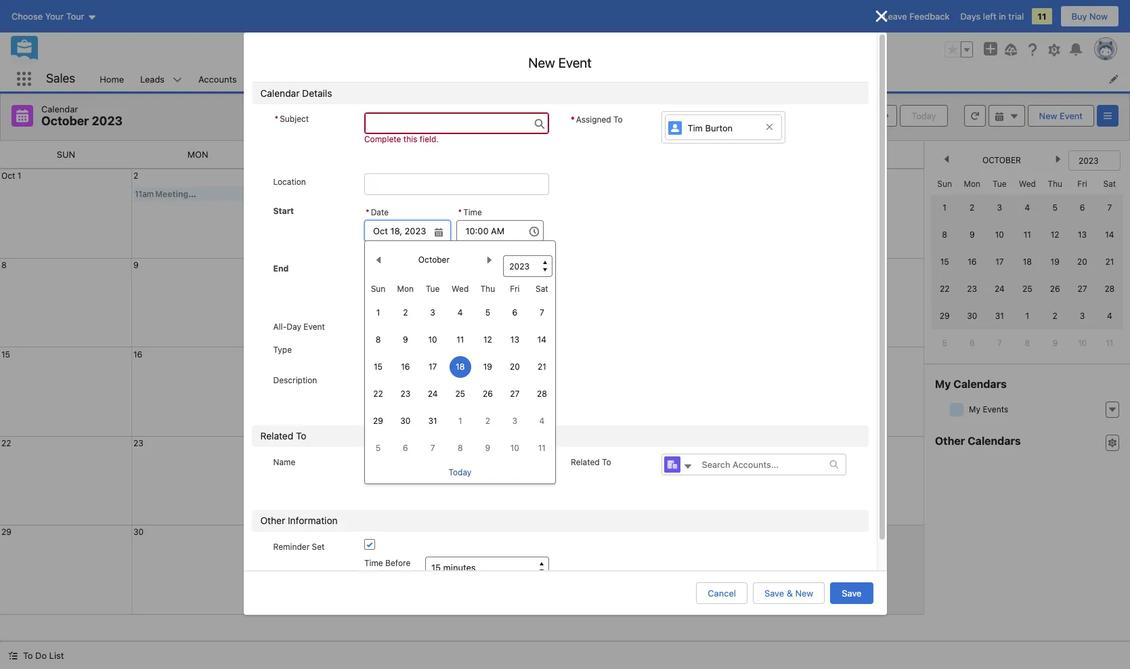 Task type: describe. For each thing, give the bounding box(es) containing it.
accounts
[[199, 73, 237, 84]]

1 horizontal spatial 25 button
[[450, 383, 471, 405]]

13 button
[[504, 329, 526, 351]]

9 button for "8" button for the middle 10 button
[[395, 329, 416, 351]]

dashboards list item
[[551, 66, 634, 91]]

fri
[[510, 284, 520, 294]]

19 button
[[477, 356, 499, 378]]

set
[[312, 542, 325, 552]]

18 inside button
[[456, 362, 465, 372]]

day
[[287, 322, 301, 332]]

22 inside grid
[[940, 284, 950, 294]]

15 button for the leftmost 17 button
[[1, 350, 10, 360]]

do
[[35, 650, 47, 661]]

12 for topmost 10 button
[[530, 260, 538, 270]]

days left in trial
[[961, 11, 1024, 22]]

name
[[273, 457, 296, 467]]

type
[[273, 345, 292, 355]]

1 vertical spatial 7 button
[[422, 438, 444, 459]]

0 vertical spatial 11 button
[[450, 329, 471, 351]]

calendar details
[[260, 87, 332, 99]]

quotes
[[708, 73, 737, 84]]

tasks link
[[817, 66, 856, 91]]

all-day event
[[273, 322, 325, 332]]

tue
[[993, 179, 1007, 189]]

26 for 26 button associated with the right 25 button's 27 button
[[483, 389, 493, 399]]

8 for "8" button to the right
[[458, 443, 463, 453]]

1 vertical spatial today button
[[448, 462, 472, 484]]

2023-10-18 cell
[[446, 354, 474, 381]]

28 inside grid
[[1105, 284, 1115, 294]]

reminder set
[[273, 542, 325, 552]]

24 button for 23 button in october grid
[[422, 383, 444, 405]]

tim burton
[[688, 122, 733, 133]]

to inside button
[[23, 650, 33, 661]]

opportunities
[[342, 73, 398, 84]]

Description text field
[[364, 372, 549, 411]]

0 vertical spatial 3 button
[[422, 302, 444, 324]]

calendars for my calendars
[[954, 378, 1007, 390]]

27 for 26 button associated with the right 25 button
[[510, 389, 520, 399]]

new inside new event button
[[1039, 110, 1058, 121]]

16 for the leftmost 17 button
[[133, 350, 142, 360]]

field.
[[420, 134, 439, 144]]

20 inside grid
[[1078, 257, 1088, 267]]

20 inside button
[[510, 362, 520, 372]]

assigned to
[[576, 114, 623, 125]]

1 horizontal spatial text default image
[[684, 462, 693, 471]]

oct
[[1, 171, 15, 181]]

29 inside grid
[[940, 311, 950, 321]]

19 inside 19 button
[[483, 362, 492, 372]]

tim
[[688, 122, 703, 133]]

to do list button
[[0, 642, 72, 669]]

2 horizontal spatial 9 button
[[477, 438, 499, 459]]

sun
[[371, 284, 386, 294]]

5 button for oct 1
[[530, 171, 535, 181]]

28 button for the left 25 button's 26 button 27 button
[[794, 438, 804, 448]]

* time
[[458, 207, 482, 218]]

opportunities link
[[333, 66, 406, 91]]

forecasts link
[[494, 66, 551, 91]]

1 horizontal spatial 7 button
[[531, 302, 553, 324]]

reports link
[[634, 66, 682, 91]]

complete
[[364, 134, 401, 144]]

text default image inside the to do list button
[[8, 651, 18, 661]]

* date
[[366, 207, 389, 218]]

this
[[404, 134, 418, 144]]

sun inside grid
[[938, 179, 952, 189]]

16 inside grid
[[968, 257, 977, 267]]

4 for 4 button on top of save & new 'button'
[[794, 527, 799, 537]]

leave feedback
[[884, 11, 950, 22]]

21 button
[[531, 356, 553, 378]]

buy now button
[[1060, 5, 1120, 27]]

contacts
[[271, 73, 308, 84]]

25 for the left 25 button's 26 button
[[398, 438, 408, 448]]

14 inside button
[[538, 335, 547, 345]]

other calendars
[[935, 435, 1021, 447]]

calendar october 2023
[[41, 104, 123, 128]]

0 vertical spatial today button
[[900, 105, 948, 127]]

0 horizontal spatial new
[[528, 55, 555, 70]]

2 horizontal spatial 8 button
[[450, 438, 471, 459]]

cancel
[[708, 588, 736, 599]]

wed
[[1019, 179, 1036, 189]]

24 for the right 25 button
[[428, 389, 438, 399]]

17 inside grid
[[996, 257, 1004, 267]]

10 for topmost 10 button
[[266, 260, 274, 270]]

1 date from the top
[[371, 207, 389, 218]]

analytics
[[771, 73, 809, 84]]

23 inside grid
[[967, 284, 977, 294]]

cancel button
[[697, 582, 748, 604]]

0 vertical spatial 1 button
[[367, 302, 389, 324]]

4 for 4 button below wed
[[458, 308, 463, 318]]

quotes link
[[700, 66, 745, 91]]

nov
[[398, 527, 413, 537]]

forecasts
[[502, 73, 542, 84]]

information
[[288, 515, 338, 526]]

days
[[961, 11, 981, 22]]

16 for rightmost 17 button
[[401, 362, 410, 372]]

2 horizontal spatial 24
[[995, 284, 1005, 294]]

1 horizontal spatial group
[[855, 105, 898, 127]]

27 inside grid
[[1078, 284, 1087, 294]]

2 horizontal spatial october
[[983, 155, 1021, 165]]

* subject
[[275, 114, 309, 124]]

3 button for 1
[[504, 410, 526, 432]]

26 button for the left 25 button
[[530, 438, 540, 448]]

home link
[[92, 66, 132, 91]]

related for new event
[[260, 430, 293, 442]]

0 vertical spatial new event
[[528, 55, 592, 70]]

14 button
[[531, 329, 553, 351]]

2023
[[92, 114, 123, 128]]

2 horizontal spatial group
[[945, 41, 973, 58]]

29 for nov 1
[[1, 527, 11, 537]]

oct 1
[[1, 171, 21, 181]]

* for * time
[[458, 207, 462, 218]]

0 vertical spatial sun
[[57, 149, 75, 160]]

quotes list item
[[700, 66, 763, 91]]

now
[[1090, 11, 1108, 22]]

2 horizontal spatial 10 button
[[504, 438, 526, 459]]

tasks
[[825, 73, 848, 84]]

inverse image
[[873, 8, 890, 24]]

1 horizontal spatial time
[[463, 207, 482, 218]]

trial
[[1009, 11, 1024, 22]]

leave feedback link
[[884, 11, 950, 22]]

my events
[[969, 404, 1009, 414]]

leads
[[140, 73, 165, 84]]

accounts list item
[[190, 66, 263, 91]]

12 button for topmost 10 button
[[530, 260, 538, 270]]

date group
[[364, 262, 451, 299]]

mon
[[397, 284, 414, 294]]

leads link
[[132, 66, 173, 91]]

home
[[100, 73, 124, 84]]

26 inside grid
[[1050, 284, 1060, 294]]

contacts link
[[263, 66, 316, 91]]

hide items image
[[950, 403, 964, 416]]

calendar list item
[[424, 66, 494, 91]]

29 button for nov 1
[[1, 527, 11, 537]]

28 for 26 button associated with the right 25 button's 27 button
[[537, 389, 547, 399]]

2 vertical spatial 5 button
[[367, 438, 389, 459]]

accounts link
[[190, 66, 245, 91]]

7 up my calendars
[[998, 338, 1002, 348]]

event inside time before event
[[364, 568, 386, 579]]

feedback
[[910, 11, 950, 22]]

22 button for the left 25 button
[[1, 438, 11, 448]]

my for my events
[[969, 404, 981, 414]]

new event button
[[1028, 105, 1095, 127]]

1 horizontal spatial 17 button
[[422, 356, 444, 378]]

&
[[787, 588, 793, 599]]

26 for the left 25 button's 26 button 27 button
[[530, 438, 540, 448]]

3 button for nov 1
[[662, 527, 667, 537]]

reminder
[[273, 542, 310, 552]]

0 horizontal spatial 17 button
[[266, 350, 274, 360]]

nov 1 button
[[398, 527, 419, 537]]

buy now
[[1072, 11, 1108, 22]]

save & new button
[[753, 582, 825, 604]]

sat
[[1104, 179, 1116, 189]]

11am
[[135, 189, 154, 199]]

to do list
[[23, 650, 64, 661]]

14 inside grid
[[1106, 230, 1115, 240]]

7 down sat
[[1108, 203, 1112, 213]]

dashboards
[[559, 73, 608, 84]]

31 for 1
[[428, 416, 437, 426]]

* for *
[[571, 114, 575, 125]]

8 button for the middle 10 button
[[367, 329, 389, 351]]

subject
[[280, 114, 309, 124]]

save for save & new
[[765, 588, 784, 599]]

grid containing sun
[[931, 173, 1124, 357]]

1 horizontal spatial 1 button
[[450, 410, 471, 432]]

* for * subject
[[275, 114, 278, 124]]

assigned
[[576, 114, 611, 125]]

1 vertical spatial 11 button
[[531, 438, 553, 459]]

wed
[[452, 284, 469, 294]]

3 for the top 3 button
[[430, 308, 435, 318]]

31 button for 1
[[422, 410, 444, 432]]

12 for the middle 10 button
[[484, 335, 492, 345]]

29 for 1
[[373, 416, 383, 426]]

20 button
[[504, 356, 526, 378]]

description
[[273, 375, 317, 386]]

calendars for other calendars
[[968, 435, 1021, 447]]

3 for 3 button for 1
[[512, 416, 518, 426]]

3 for nov 1's 3 button
[[662, 527, 667, 537]]

other for other calendars
[[935, 435, 965, 447]]



Task type: locate. For each thing, give the bounding box(es) containing it.
31 button for nov 1
[[266, 527, 274, 537]]

27 button down 20 button
[[504, 383, 526, 405]]

12 down thu
[[1051, 230, 1060, 240]]

31 inside button
[[428, 416, 437, 426]]

calendars down events
[[968, 435, 1021, 447]]

12 button up sat on the top left of page
[[530, 260, 538, 270]]

1 vertical spatial october
[[983, 155, 1021, 165]]

1 vertical spatial 12
[[530, 260, 538, 270]]

today for bottom today button
[[449, 467, 472, 478]]

0 horizontal spatial 15 button
[[1, 350, 10, 360]]

14
[[1106, 230, 1115, 240], [538, 335, 547, 345]]

save left &
[[765, 588, 784, 599]]

2 horizontal spatial 23
[[967, 284, 977, 294]]

october up 'tue'
[[418, 255, 450, 265]]

16 button for rightmost 17 button
[[395, 356, 416, 378]]

0 vertical spatial 13
[[1078, 230, 1087, 240]]

13 down fri
[[1078, 230, 1087, 240]]

Related To text field
[[694, 455, 830, 475]]

2 horizontal spatial 26
[[1050, 284, 1060, 294]]

1 vertical spatial 5 button
[[477, 302, 499, 324]]

list
[[92, 66, 1130, 91]]

2 horizontal spatial 17
[[996, 257, 1004, 267]]

22 button for the right 25 button
[[367, 383, 389, 405]]

7 down sat on the top left of page
[[540, 308, 544, 318]]

15 button for rightmost 17 button
[[367, 356, 389, 378]]

* for * date
[[366, 207, 370, 218]]

30 button
[[395, 410, 416, 432], [133, 527, 144, 537]]

1 horizontal spatial 22 button
[[367, 383, 389, 405]]

details
[[302, 87, 332, 99]]

8 button for topmost 10 button
[[1, 260, 7, 270]]

0 vertical spatial 24
[[995, 284, 1005, 294]]

17 button left 18 button
[[422, 356, 444, 378]]

27 inside october grid
[[510, 389, 520, 399]]

28 button for 26 button associated with the right 25 button's 27 button
[[531, 383, 553, 405]]

calendars up my events
[[954, 378, 1007, 390]]

1 vertical spatial new event
[[1039, 110, 1083, 121]]

1 horizontal spatial calendar
[[260, 87, 300, 99]]

calendar link
[[424, 66, 477, 91]]

calendar
[[432, 73, 468, 84], [260, 87, 300, 99], [41, 104, 78, 114]]

time down location text field
[[463, 207, 482, 218]]

thu
[[481, 284, 495, 294]]

today inside group
[[449, 467, 472, 478]]

1 button down "sun"
[[367, 302, 389, 324]]

save & new
[[765, 588, 814, 599]]

2 horizontal spatial 30
[[967, 311, 978, 321]]

2 vertical spatial 25
[[398, 438, 408, 448]]

my up hide items image
[[935, 378, 951, 390]]

2 vertical spatial 17
[[429, 362, 437, 372]]

13 left 14 button
[[511, 335, 519, 345]]

12 up sat on the top left of page
[[530, 260, 538, 270]]

2 save from the left
[[842, 588, 862, 599]]

buy
[[1072, 11, 1087, 22]]

12 inside grid
[[1051, 230, 1060, 240]]

2 vertical spatial 29
[[1, 527, 11, 537]]

4 button down complete this field.
[[398, 171, 403, 181]]

4 button up save & new 'button'
[[794, 527, 799, 537]]

0 horizontal spatial 26 button
[[477, 383, 499, 405]]

23 button for 22 button associated with the right 25 button
[[395, 383, 416, 405]]

24 for the left 25 button
[[266, 438, 276, 448]]

24
[[995, 284, 1005, 294], [428, 389, 438, 399], [266, 438, 276, 448]]

23 button for the left 25 button's 22 button
[[133, 438, 143, 448]]

2 horizontal spatial new
[[1039, 110, 1058, 121]]

5 button
[[530, 171, 535, 181], [477, 302, 499, 324], [367, 438, 389, 459]]

8 for topmost 10 button's "8" button
[[1, 260, 7, 270]]

6
[[1080, 203, 1085, 213], [512, 308, 518, 318], [970, 338, 975, 348], [403, 443, 408, 453]]

leave
[[884, 11, 907, 22]]

1 horizontal spatial 31
[[428, 416, 437, 426]]

contacts list item
[[263, 66, 333, 91]]

0 vertical spatial 6 button
[[504, 302, 526, 324]]

28
[[1105, 284, 1115, 294], [537, 389, 547, 399], [794, 438, 804, 448]]

related to for related to
[[571, 457, 611, 467]]

5 button for 1
[[477, 302, 499, 324]]

17 inside button
[[429, 362, 437, 372]]

1 save from the left
[[765, 588, 784, 599]]

23 button inside october grid
[[395, 383, 416, 405]]

30 button for nov 1
[[133, 527, 144, 537]]

28 inside october grid
[[537, 389, 547, 399]]

1 horizontal spatial 21
[[1106, 257, 1114, 267]]

0 horizontal spatial mon
[[188, 149, 208, 160]]

1 horizontal spatial today
[[912, 110, 936, 121]]

17 for the leftmost 17 button
[[266, 350, 274, 360]]

1 vertical spatial other
[[260, 515, 285, 526]]

27 button for the left 25 button's 26 button
[[662, 438, 671, 448]]

2 horizontal spatial 25
[[1023, 284, 1033, 294]]

2 vertical spatial group
[[364, 205, 556, 484]]

my calendars
[[935, 378, 1007, 390]]

october alert
[[418, 255, 450, 265]]

19 inside grid
[[1051, 257, 1060, 267]]

other information
[[260, 515, 338, 526]]

1 vertical spatial 12 button
[[477, 329, 499, 351]]

calendar inside calendar october 2023
[[41, 104, 78, 114]]

0 horizontal spatial 28
[[537, 389, 547, 399]]

0 vertical spatial 7 button
[[531, 302, 553, 324]]

26 inside button
[[483, 389, 493, 399]]

time inside time before event
[[364, 558, 383, 568]]

nov 1
[[398, 527, 419, 537]]

3 button
[[422, 302, 444, 324], [504, 410, 526, 432], [662, 527, 667, 537]]

0 horizontal spatial 7 button
[[422, 438, 444, 459]]

8
[[942, 230, 948, 240], [1, 260, 7, 270], [376, 335, 381, 345], [1025, 338, 1030, 348], [458, 443, 463, 453]]

2 horizontal spatial 29
[[940, 311, 950, 321]]

4 for 4 button under 21 button
[[539, 416, 545, 426]]

october up "tue"
[[983, 155, 1021, 165]]

1 horizontal spatial 29 button
[[367, 410, 389, 432]]

3
[[997, 203, 1003, 213], [430, 308, 435, 318], [1080, 311, 1085, 321], [512, 416, 518, 426], [662, 527, 667, 537]]

0 vertical spatial 20
[[1078, 257, 1088, 267]]

1 horizontal spatial 10 button
[[422, 329, 444, 351]]

fri
[[1078, 179, 1088, 189]]

25 for 26 button associated with the right 25 button
[[455, 389, 465, 399]]

22
[[940, 284, 950, 294], [373, 389, 383, 399], [1, 438, 11, 448]]

1 horizontal spatial sun
[[938, 179, 952, 189]]

0 horizontal spatial 12 button
[[477, 329, 499, 351]]

to left 'accounts' image in the bottom right of the page
[[602, 457, 611, 467]]

15 for the leftmost 17 button
[[1, 350, 10, 360]]

Location text field
[[364, 174, 549, 195]]

october inside calendar october 2023
[[41, 114, 89, 128]]

26 button for the right 25 button
[[477, 383, 499, 405]]

end
[[273, 264, 289, 274]]

30 for 1
[[400, 416, 411, 426]]

13 inside grid
[[1078, 230, 1087, 240]]

0 vertical spatial other
[[935, 435, 965, 447]]

2 horizontal spatial 28
[[1105, 284, 1115, 294]]

0 vertical spatial 22
[[940, 284, 950, 294]]

1 button down 18 button
[[450, 410, 471, 432]]

31 inside grid
[[996, 311, 1004, 321]]

15 button
[[1, 350, 10, 360], [367, 356, 389, 378]]

27 for the left 25 button's 26 button
[[662, 438, 671, 448]]

2
[[133, 171, 138, 181], [970, 203, 975, 213], [403, 308, 408, 318], [1053, 311, 1058, 321], [485, 416, 490, 426], [530, 527, 535, 537]]

29 button for 1
[[367, 410, 389, 432]]

4
[[398, 171, 403, 181], [1025, 203, 1030, 213], [458, 308, 463, 318], [1107, 311, 1113, 321], [539, 416, 545, 426], [794, 527, 799, 537]]

27 button up 'accounts' image in the bottom right of the page
[[662, 438, 671, 448]]

25 inside button
[[455, 389, 465, 399]]

4 button down wed
[[450, 302, 471, 324]]

other up reminder
[[260, 515, 285, 526]]

0 horizontal spatial 30
[[133, 527, 144, 537]]

my
[[935, 378, 951, 390], [969, 404, 981, 414]]

group
[[945, 41, 973, 58], [855, 105, 898, 127], [364, 205, 556, 484]]

0 horizontal spatial group
[[364, 205, 556, 484]]

9 button for topmost 10 button's "8" button
[[133, 260, 139, 270]]

0 horizontal spatial 25 button
[[398, 438, 408, 448]]

12 inside october grid
[[484, 335, 492, 345]]

reports list item
[[634, 66, 700, 91]]

21
[[1106, 257, 1114, 267], [538, 362, 546, 372]]

save for save
[[842, 588, 862, 599]]

29 button
[[367, 410, 389, 432], [1, 527, 11, 537]]

calendar inside list item
[[432, 73, 468, 84]]

14 right 13 button
[[538, 335, 547, 345]]

1 horizontal spatial 16 button
[[395, 356, 416, 378]]

0 vertical spatial mon
[[188, 149, 208, 160]]

related for related to
[[571, 457, 600, 467]]

0 horizontal spatial today button
[[448, 462, 472, 484]]

sat
[[536, 284, 548, 294]]

0 vertical spatial 28
[[1105, 284, 1115, 294]]

0 vertical spatial 10 button
[[266, 260, 274, 270]]

27
[[1078, 284, 1087, 294], [510, 389, 520, 399], [662, 438, 671, 448]]

11
[[1038, 11, 1047, 22], [1024, 230, 1031, 240], [457, 335, 464, 345], [1106, 338, 1114, 348], [538, 443, 546, 453]]

27 button
[[504, 383, 526, 405], [662, 438, 671, 448]]

10 for the middle 10 button
[[428, 335, 437, 345]]

12 button left 13 button
[[477, 329, 499, 351]]

2 vertical spatial 31
[[266, 527, 274, 537]]

7 button down sat on the top left of page
[[531, 302, 553, 324]]

2 vertical spatial 23
[[133, 438, 143, 448]]

5
[[530, 171, 535, 181], [1053, 203, 1058, 213], [485, 308, 490, 318], [942, 338, 947, 348], [376, 443, 381, 453]]

4 for 4 button under complete this field.
[[398, 171, 403, 181]]

17 button
[[266, 350, 274, 360], [422, 356, 444, 378]]

october left 2023
[[41, 114, 89, 128]]

None text field
[[364, 112, 549, 134], [364, 220, 451, 242], [457, 220, 544, 242], [364, 278, 451, 299], [364, 112, 549, 134], [364, 220, 451, 242], [457, 220, 544, 242], [364, 278, 451, 299]]

list containing home
[[92, 66, 1130, 91]]

1 vertical spatial 3 button
[[504, 410, 526, 432]]

complete this field.
[[364, 134, 439, 144]]

save button
[[831, 582, 873, 604]]

calendar for details
[[260, 87, 300, 99]]

25 inside grid
[[1023, 284, 1033, 294]]

0 horizontal spatial new event
[[528, 55, 592, 70]]

text default image
[[1108, 405, 1118, 414], [684, 462, 693, 471], [8, 651, 18, 661]]

1 vertical spatial 24 button
[[266, 438, 276, 448]]

reports
[[642, 73, 674, 84]]

7 down "description" text field
[[431, 443, 435, 453]]

oct 1 button
[[1, 171, 21, 181]]

1 horizontal spatial 12
[[530, 260, 538, 270]]

23 for 26 button associated with the right 25 button
[[401, 389, 411, 399]]

28 for the left 25 button's 26 button 27 button
[[794, 438, 804, 448]]

1 vertical spatial 16
[[133, 350, 142, 360]]

6 button
[[504, 302, 526, 324], [395, 438, 416, 459]]

sun down calendar october 2023
[[57, 149, 75, 160]]

0 vertical spatial 30 button
[[395, 410, 416, 432]]

*
[[275, 114, 278, 124], [571, 114, 575, 125], [366, 207, 370, 218], [458, 207, 462, 218]]

1 horizontal spatial 30 button
[[395, 410, 416, 432]]

15 inside grid
[[941, 257, 949, 267]]

12 left 13 button
[[484, 335, 492, 345]]

1 vertical spatial 28 button
[[794, 438, 804, 448]]

1 horizontal spatial my
[[969, 404, 981, 414]]

0 horizontal spatial 21
[[538, 362, 546, 372]]

event inside new event button
[[1060, 110, 1083, 121]]

22 button
[[367, 383, 389, 405], [1, 438, 11, 448]]

0 vertical spatial 8 button
[[1, 260, 7, 270]]

1 vertical spatial related to
[[571, 457, 611, 467]]

18 button
[[450, 356, 471, 378]]

0 vertical spatial related
[[260, 430, 293, 442]]

leads list item
[[132, 66, 190, 91]]

17 for rightmost 17 button
[[429, 362, 437, 372]]

15 inside button
[[374, 362, 383, 372]]

in
[[999, 11, 1006, 22]]

related to
[[260, 430, 306, 442], [571, 457, 611, 467]]

time left before
[[364, 558, 383, 568]]

save inside button
[[842, 588, 862, 599]]

0 horizontal spatial text default image
[[8, 651, 18, 661]]

october
[[41, 114, 89, 128], [983, 155, 1021, 165], [418, 255, 450, 265]]

24 button for 23 button related to the left 25 button's 22 button
[[266, 438, 276, 448]]

30 inside button
[[400, 416, 411, 426]]

calendar down sales
[[41, 104, 78, 114]]

2 date from the top
[[371, 265, 389, 275]]

24 button
[[422, 383, 444, 405], [266, 438, 276, 448]]

0 horizontal spatial 13
[[511, 335, 519, 345]]

1 horizontal spatial 22
[[373, 389, 383, 399]]

grid
[[931, 173, 1124, 357]]

0 vertical spatial text default image
[[1108, 405, 1118, 414]]

2 horizontal spatial 16
[[968, 257, 977, 267]]

14 down sat
[[1106, 230, 1115, 240]]

new inside save & new 'button'
[[795, 588, 814, 599]]

24 inside october grid
[[428, 389, 438, 399]]

22 for the left 25 button's 26 button
[[1, 438, 11, 448]]

accounts image
[[665, 457, 681, 473]]

tasks list item
[[817, 66, 874, 91]]

21 inside grid
[[1106, 257, 1114, 267]]

1 vertical spatial time
[[364, 558, 383, 568]]

0 horizontal spatial 19
[[483, 362, 492, 372]]

other down hide items image
[[935, 435, 965, 447]]

10 for rightmost 10 button
[[511, 443, 519, 453]]

my right hide items image
[[969, 404, 981, 414]]

29 inside button
[[373, 416, 383, 426]]

save right &
[[842, 588, 862, 599]]

23 inside button
[[401, 389, 411, 399]]

today
[[912, 110, 936, 121], [449, 467, 472, 478]]

28 button up related to text field
[[794, 438, 804, 448]]

analytics link
[[763, 66, 817, 91]]

30 for nov 1
[[133, 527, 144, 537]]

related
[[260, 430, 293, 442], [571, 457, 600, 467]]

to left do
[[23, 650, 33, 661]]

8 for "8" button for the middle 10 button
[[376, 335, 381, 345]]

22 for 26 button associated with the right 25 button
[[373, 389, 383, 399]]

october inside group
[[418, 255, 450, 265]]

0 horizontal spatial october
[[41, 114, 89, 128]]

9
[[970, 230, 975, 240], [133, 260, 139, 270], [403, 335, 408, 345], [1053, 338, 1058, 348], [485, 443, 490, 453]]

other for other information
[[260, 515, 285, 526]]

23 button
[[395, 383, 416, 405], [133, 438, 143, 448]]

0 vertical spatial 31
[[996, 311, 1004, 321]]

12 button for the middle 10 button
[[477, 329, 499, 351]]

1 horizontal spatial 24 button
[[422, 383, 444, 405]]

1 vertical spatial 9 button
[[395, 329, 416, 351]]

18 inside grid
[[1023, 257, 1032, 267]]

1 vertical spatial group
[[855, 105, 898, 127]]

17 button down all-
[[266, 350, 274, 360]]

1 vertical spatial 26
[[483, 389, 493, 399]]

burton
[[705, 122, 733, 133]]

1 vertical spatial 6 button
[[395, 438, 416, 459]]

0 horizontal spatial 18
[[456, 362, 465, 372]]

0 horizontal spatial 31
[[266, 527, 274, 537]]

new event inside button
[[1039, 110, 1083, 121]]

0 vertical spatial 25 button
[[450, 383, 471, 405]]

left
[[983, 11, 997, 22]]

16 inside button
[[401, 362, 410, 372]]

12 button
[[530, 260, 538, 270], [477, 329, 499, 351]]

15 for rightmost 17 button
[[374, 362, 383, 372]]

1 vertical spatial mon
[[964, 179, 981, 189]]

26 button
[[477, 383, 499, 405], [530, 438, 540, 448]]

30
[[967, 311, 978, 321], [400, 416, 411, 426], [133, 527, 144, 537]]

my for my calendars
[[935, 378, 951, 390]]

save inside 'button'
[[765, 588, 784, 599]]

to down description
[[296, 430, 306, 442]]

text default image
[[995, 111, 1004, 121], [1010, 111, 1019, 121], [1108, 438, 1118, 448], [830, 460, 840, 469]]

16 button for the leftmost 17 button
[[133, 350, 142, 360]]

calendar for october
[[41, 104, 78, 114]]

0 vertical spatial time
[[463, 207, 482, 218]]

1 vertical spatial my
[[969, 404, 981, 414]]

list
[[49, 650, 64, 661]]

to right assigned
[[614, 114, 623, 125]]

21 inside button
[[538, 362, 546, 372]]

28 button down 21 button
[[531, 383, 553, 405]]

4 button down 21 button
[[531, 410, 553, 432]]

13
[[1078, 230, 1087, 240], [511, 335, 519, 345]]

2 horizontal spatial 12
[[1051, 230, 1060, 240]]

0 horizontal spatial 30 button
[[133, 527, 144, 537]]

13 inside button
[[511, 335, 519, 345]]

calendar up field.
[[432, 73, 468, 84]]

18
[[1023, 257, 1032, 267], [456, 362, 465, 372]]

12
[[1051, 230, 1060, 240], [530, 260, 538, 270], [484, 335, 492, 345]]

0 vertical spatial 18
[[1023, 257, 1032, 267]]

16
[[968, 257, 977, 267], [133, 350, 142, 360], [401, 362, 410, 372]]

group containing *
[[364, 205, 556, 484]]

0 horizontal spatial related
[[260, 430, 293, 442]]

before
[[385, 558, 411, 568]]

dashboards link
[[551, 66, 616, 91]]

october grid
[[365, 278, 556, 462]]

8 button
[[1, 260, 7, 270], [367, 329, 389, 351], [450, 438, 471, 459]]

22 inside button
[[373, 389, 383, 399]]

1 horizontal spatial 23 button
[[395, 383, 416, 405]]

start
[[273, 206, 294, 216]]

sun left "tue"
[[938, 179, 952, 189]]

23 for the left 25 button's 26 button
[[133, 438, 143, 448]]

0 vertical spatial 23
[[967, 284, 977, 294]]

tim burton link
[[665, 114, 783, 140]]

save
[[765, 588, 784, 599], [842, 588, 862, 599]]

0 vertical spatial 24 button
[[422, 383, 444, 405]]

30 inside grid
[[967, 311, 978, 321]]

30 button for 1
[[395, 410, 416, 432]]

opportunities list item
[[333, 66, 424, 91]]

today for today button to the top
[[912, 110, 936, 121]]

sales
[[46, 71, 75, 86]]

other
[[935, 435, 965, 447], [260, 515, 285, 526]]

1 vertical spatial 24
[[428, 389, 438, 399]]

0 horizontal spatial 24 button
[[266, 438, 276, 448]]

0 horizontal spatial 6 button
[[395, 438, 416, 459]]

calendar down contacts
[[260, 87, 300, 99]]

27 button for 26 button associated with the right 25 button
[[504, 383, 526, 405]]

1 horizontal spatial today button
[[900, 105, 948, 127]]

All-Day Event checkbox
[[364, 321, 375, 332]]

related to for new event
[[260, 430, 306, 442]]

31 for nov 1
[[266, 527, 274, 537]]

0 vertical spatial october
[[41, 114, 89, 128]]

7 button down "description" text field
[[422, 438, 444, 459]]

* inside group
[[366, 207, 370, 218]]

0 vertical spatial 31 button
[[422, 410, 444, 432]]



Task type: vqa. For each thing, say whether or not it's contained in the screenshot.


